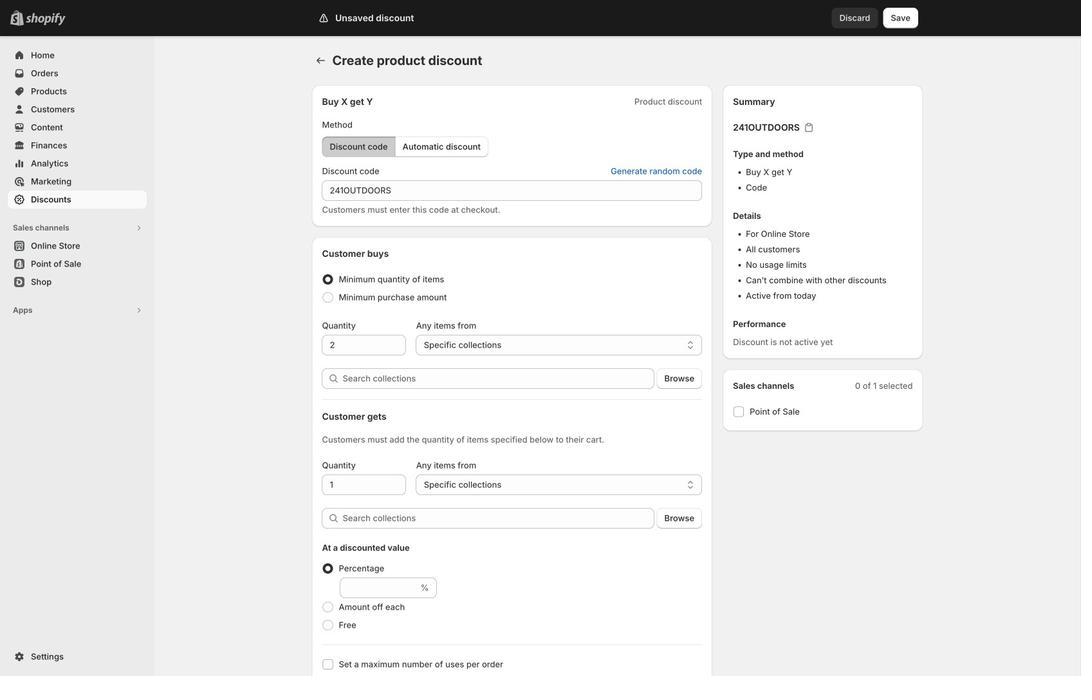 Task type: locate. For each thing, give the bounding box(es) containing it.
Search collections text field
[[343, 508, 655, 529]]

None text field
[[322, 180, 703, 201], [322, 335, 406, 356], [322, 180, 703, 201], [322, 335, 406, 356]]

None text field
[[322, 475, 406, 495], [340, 578, 418, 598], [322, 475, 406, 495], [340, 578, 418, 598]]



Task type: describe. For each thing, give the bounding box(es) containing it.
Search collections text field
[[343, 368, 655, 389]]

shopify image
[[26, 13, 66, 26]]



Task type: vqa. For each thing, say whether or not it's contained in the screenshot.
search collections text box to the bottom
yes



